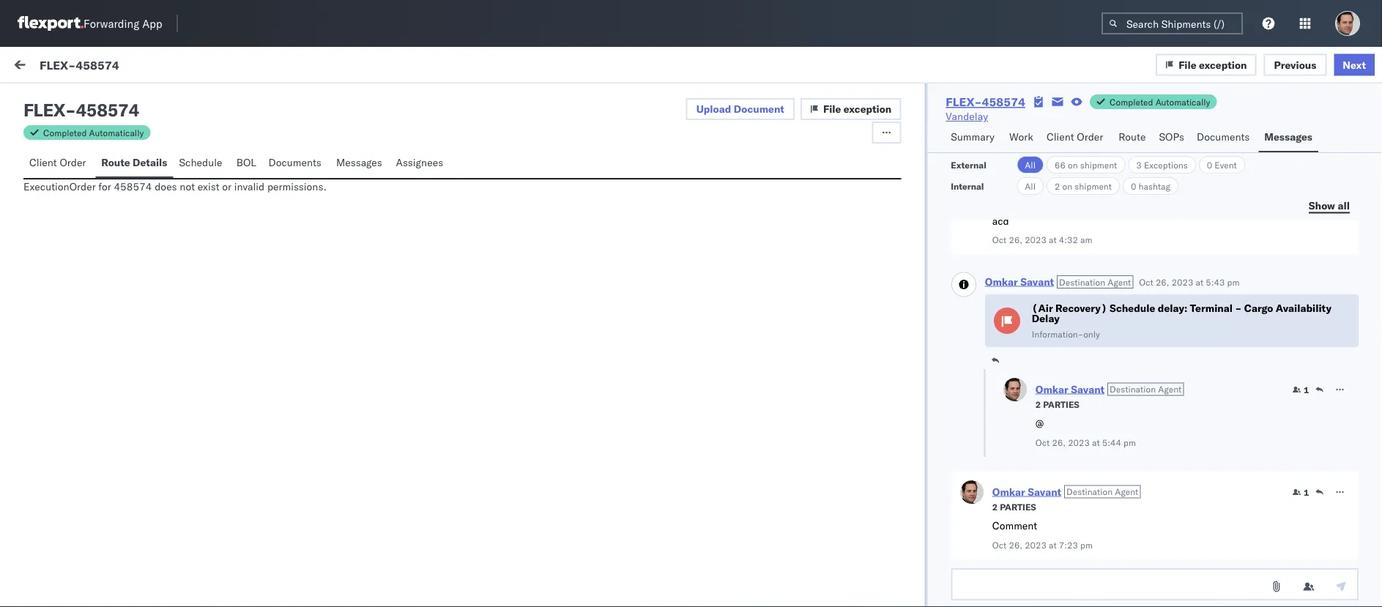 Task type: describe. For each thing, give the bounding box(es) containing it.
0 horizontal spatial messages button
[[330, 149, 390, 178]]

5:44
[[1102, 437, 1121, 448]]

summary button
[[945, 124, 1004, 152]]

availability
[[1276, 302, 1332, 315]]

1 button for comment
[[1293, 487, 1309, 498]]

my
[[15, 56, 38, 77]]

2 for comment
[[992, 502, 998, 513]]

test.
[[128, 184, 149, 197]]

upload document button
[[686, 98, 795, 120]]

7:22
[[536, 170, 558, 183]]

@
[[1036, 417, 1044, 430]]

bol
[[237, 156, 256, 169]]

am
[[1080, 234, 1093, 245]]

internal for internal
[[951, 181, 984, 192]]

0 for 0 event
[[1207, 159, 1213, 170]]

sops
[[1160, 130, 1185, 143]]

0 vertical spatial 2
[[1055, 181, 1061, 192]]

26, up the delay: at the right
[[1156, 277, 1169, 288]]

1 horizontal spatial client order button
[[1041, 124, 1113, 152]]

oct 26, 2023 at 5:43 pm
[[1139, 277, 1240, 288]]

documents for the leftmost documents button
[[269, 156, 322, 169]]

1 for comment
[[1304, 487, 1309, 498]]

1 vertical spatial completed automatically
[[43, 127, 144, 138]]

omkar up comment
[[992, 485, 1025, 498]]

exist
[[198, 180, 220, 193]]

1 horizontal spatial exception
[[1200, 58, 1248, 71]]

app
[[142, 16, 162, 30]]

destination for comment
[[1067, 486, 1113, 497]]

1 button for @
[[1293, 384, 1309, 396]]

1 horizontal spatial completed
[[1110, 96, 1154, 107]]

omkar down 'acd'
[[985, 275, 1018, 288]]

show
[[1309, 199, 1336, 212]]

flex- down only
[[1069, 376, 1099, 388]]

work for related
[[1102, 127, 1121, 138]]

flex-458574 link
[[946, 95, 1026, 109]]

invalid
[[234, 180, 265, 193]]

event
[[1215, 159, 1237, 170]]

0 vertical spatial file exception
[[1179, 58, 1248, 71]]

sops button
[[1154, 124, 1191, 152]]

0 horizontal spatial documents button
[[263, 149, 330, 178]]

client order for the left client order button
[[29, 156, 86, 169]]

understanding
[[335, 587, 402, 600]]

previous button
[[1264, 54, 1327, 76]]

latent
[[44, 184, 74, 197]]

forwarding
[[84, 16, 139, 30]]

flex- 1366815
[[1069, 302, 1144, 315]]

next button
[[1335, 54, 1375, 76]]

delay
[[1032, 312, 1060, 325]]

1 horizontal spatial completed automatically
[[1110, 96, 1211, 107]]

1 horizontal spatial documents button
[[1191, 124, 1259, 152]]

date.
[[216, 587, 240, 600]]

only
[[1084, 329, 1100, 340]]

delivery date. we appreciate your understanding and will
[[177, 587, 441, 600]]

forwarding app link
[[18, 16, 162, 31]]

document
[[734, 103, 785, 115]]

vandelay
[[946, 110, 989, 123]]

acd
[[992, 214, 1009, 227]]

vandelay link
[[946, 109, 989, 124]]

3
[[1137, 159, 1142, 170]]

on for 66
[[1068, 159, 1078, 170]]

or
[[222, 180, 232, 193]]

upload
[[697, 103, 732, 115]]

oct for @
[[1036, 437, 1050, 448]]

information-
[[1032, 329, 1084, 340]]

bol button
[[231, 149, 263, 178]]

internal for internal (0)
[[98, 93, 134, 106]]

oct 26, 2023, 7:22 pm edt
[[467, 170, 598, 183]]

executionorder for 458574 does not exist or invalid permissions.
[[23, 180, 327, 193]]

latent messaging test.
[[44, 184, 149, 197]]

work inside button
[[142, 60, 166, 73]]

omkar savant button for comment
[[992, 485, 1061, 498]]

1 vertical spatial completed
[[43, 127, 87, 138]]

parties for @
[[1043, 399, 1080, 410]]

previous
[[1275, 58, 1317, 71]]

2023 for acd
[[1025, 234, 1047, 245]]

at for acd
[[1049, 234, 1057, 245]]

0 vertical spatial omkar savant button
[[985, 275, 1054, 288]]

on for 2
[[1063, 181, 1073, 192]]

0 event
[[1207, 159, 1237, 170]]

at for @
[[1092, 437, 1100, 448]]

edt
[[579, 170, 598, 183]]

internal (0) button
[[92, 86, 164, 115]]

66
[[1055, 159, 1066, 170]]

7:23
[[1059, 540, 1078, 551]]

route button
[[1113, 124, 1154, 152]]

3 exceptions
[[1137, 159, 1188, 170]]

flex- 458574 for appreciate
[[1069, 559, 1137, 572]]

route details
[[101, 156, 167, 169]]

recovery)
[[1056, 302, 1107, 315]]

omkar savant
[[71, 159, 136, 171]]

(air
[[1032, 302, 1053, 315]]

import work
[[109, 60, 166, 73]]

and
[[405, 587, 422, 600]]

@ oct 26, 2023 at 5:44 pm
[[1036, 417, 1136, 448]]

work for my
[[42, 56, 80, 77]]

your
[[312, 587, 332, 600]]

omkar savant button for @
[[1036, 383, 1105, 396]]

flex- button
[[9, 210, 1363, 276]]

not
[[180, 180, 195, 193]]

work inside button
[[1010, 130, 1034, 143]]

2 flex- 458574 from the top
[[1069, 463, 1137, 476]]

show all button
[[1301, 195, 1359, 217]]

internal (0)
[[98, 93, 156, 106]]

flex- 458574 for latent messaging test.
[[1069, 170, 1137, 183]]

flex
[[23, 99, 65, 121]]

0 horizontal spatial file
[[824, 103, 842, 115]]

1 vertical spatial flex-458574
[[946, 95, 1026, 109]]

shipment for 66 on shipment
[[1081, 159, 1118, 170]]

0 horizontal spatial automatically
[[89, 127, 144, 138]]

my work
[[15, 56, 80, 77]]

all
[[1338, 199, 1350, 212]]

external (0) button
[[18, 86, 92, 115]]

flex - 458574
[[23, 99, 139, 121]]

omkar savant destination agent for @
[[1036, 383, 1182, 396]]

cargo
[[1244, 302, 1273, 315]]

savant up for
[[105, 159, 136, 171]]

3 resize handle column header from the left
[[1044, 122, 1062, 607]]

66 on shipment
[[1055, 159, 1118, 170]]

(air recovery) schedule delay: terminal - cargo availability delay information-only
[[1032, 302, 1332, 340]]

import
[[109, 60, 139, 73]]

related work item/shipment
[[1069, 127, 1184, 138]]

hashtag
[[1139, 181, 1171, 192]]

acd oct 26, 2023 at 4:32 am
[[992, 214, 1093, 245]]

schedule button
[[173, 149, 231, 178]]

1 horizontal spatial -
[[768, 170, 774, 183]]

0 vertical spatial omkar savant destination agent
[[985, 275, 1131, 288]]

flex- up vandelay
[[946, 95, 982, 109]]

destination for @
[[1110, 384, 1156, 395]]

assignees
[[396, 156, 443, 169]]

1366815
[[1099, 302, 1144, 315]]

at left 5:43
[[1196, 277, 1204, 288]]

0 horizontal spatial file exception
[[824, 103, 892, 115]]

comment oct 26, 2023 at 7:23 pm
[[992, 520, 1093, 551]]

1 for @
[[1304, 384, 1309, 395]]



Task type: vqa. For each thing, say whether or not it's contained in the screenshot.
Rotterdam, inside the "Confirm Pickup from Rotterdam, Netherlands"
no



Task type: locate. For each thing, give the bounding box(es) containing it.
(0) for internal (0)
[[137, 93, 156, 106]]

parties up comment
[[1000, 502, 1036, 513]]

savant
[[105, 159, 136, 171], [1021, 275, 1054, 288], [1071, 383, 1105, 396], [1028, 485, 1061, 498]]

exceptions
[[1145, 159, 1188, 170]]

2 down 66
[[1055, 181, 1061, 192]]

1 vertical spatial 1 button
[[1293, 487, 1309, 498]]

1 (0) from the left
[[65, 93, 84, 106]]

1 vertical spatial schedule
[[1110, 302, 1155, 315]]

2 for @
[[1036, 399, 1041, 410]]

0 horizontal spatial internal
[[98, 93, 134, 106]]

flex- 458574 down 7:23
[[1069, 559, 1137, 572]]

0 vertical spatial file
[[1179, 58, 1197, 71]]

1 horizontal spatial order
[[1077, 130, 1104, 143]]

2271801
[[1099, 376, 1144, 388]]

2 1 from the top
[[1304, 487, 1309, 498]]

agent right 2271801
[[1158, 384, 1182, 395]]

completed automatically down flex - 458574
[[43, 127, 144, 138]]

26, for comment
[[1009, 540, 1023, 551]]

2 horizontal spatial -
[[1235, 302, 1242, 315]]

client order up 66 on shipment
[[1047, 130, 1104, 143]]

pm right 7:23
[[1080, 540, 1093, 551]]

0 vertical spatial order
[[1077, 130, 1104, 143]]

internal inside internal (0) button
[[98, 93, 134, 106]]

0 vertical spatial automatically
[[1156, 96, 1211, 107]]

2 resize handle column header from the left
[[744, 122, 761, 607]]

pm
[[561, 170, 576, 183]]

resize handle column header
[[443, 122, 460, 607], [744, 122, 761, 607], [1044, 122, 1062, 607], [1345, 122, 1363, 607]]

0 horizontal spatial order
[[60, 156, 86, 169]]

2023 left 5:44
[[1068, 437, 1090, 448]]

work right import
[[142, 60, 166, 73]]

all
[[1025, 159, 1036, 170], [1025, 181, 1036, 192]]

file down "search shipments (/)" text box
[[1179, 58, 1197, 71]]

0 vertical spatial route
[[1119, 130, 1146, 143]]

omkar savant destination agent up (air
[[985, 275, 1131, 288]]

related
[[1069, 127, 1100, 138]]

2 parties up @
[[1036, 399, 1080, 410]]

flex- 458574 right 66
[[1069, 170, 1137, 183]]

flex- down 7:23
[[1069, 559, 1099, 572]]

0 horizontal spatial -
[[65, 99, 76, 121]]

oct down @
[[1036, 437, 1050, 448]]

5:43
[[1206, 277, 1225, 288]]

at left '4:32'
[[1049, 234, 1057, 245]]

1 horizontal spatial internal
[[951, 181, 984, 192]]

at
[[1049, 234, 1057, 245], [1196, 277, 1204, 288], [1092, 437, 1100, 448], [1049, 540, 1057, 551]]

0 horizontal spatial external
[[23, 93, 62, 106]]

26, inside the 'acd oct 26, 2023 at 4:32 am'
[[1009, 234, 1023, 245]]

1 vertical spatial all button
[[1017, 177, 1044, 195]]

26, for @
[[1052, 437, 1066, 448]]

client order button up executionorder
[[23, 149, 95, 178]]

1 all from the top
[[1025, 159, 1036, 170]]

2 (0) from the left
[[137, 93, 156, 106]]

2 vertical spatial pm
[[1080, 540, 1093, 551]]

delivery
[[177, 587, 214, 600]]

2 horizontal spatial pm
[[1227, 277, 1240, 288]]

1 vertical spatial messages
[[336, 156, 382, 169]]

pm right 5:44
[[1124, 437, 1136, 448]]

2 parties
[[1036, 399, 1080, 410], [992, 502, 1036, 513]]

messages for leftmost messages button
[[336, 156, 382, 169]]

order for rightmost client order button
[[1077, 130, 1104, 143]]

route up 3
[[1119, 130, 1146, 143]]

flex-
[[40, 57, 76, 72], [946, 95, 982, 109], [1069, 170, 1099, 183], [1069, 236, 1099, 249], [1069, 302, 1099, 315], [1069, 376, 1099, 388], [1069, 463, 1099, 476], [1069, 559, 1099, 572]]

26, left 2023,
[[486, 170, 502, 183]]

flex-458574 up vandelay
[[946, 95, 1026, 109]]

0 vertical spatial flex- 458574
[[1069, 170, 1137, 183]]

flex- down 2 on shipment
[[1069, 236, 1099, 249]]

2 parties button for comment
[[992, 500, 1036, 513]]

26, for acd
[[1009, 234, 1023, 245]]

on right 66
[[1068, 159, 1078, 170]]

Search Shipments (/) text field
[[1102, 12, 1243, 34]]

schedule inside button
[[179, 156, 222, 169]]

completed automatically up item/shipment
[[1110, 96, 1211, 107]]

0 horizontal spatial completed automatically
[[43, 127, 144, 138]]

external for external
[[951, 159, 987, 170]]

0 vertical spatial messages
[[1265, 130, 1313, 143]]

schedule up exist at the left
[[179, 156, 222, 169]]

message
[[45, 127, 81, 138]]

oct inside the comment oct 26, 2023 at 7:23 pm
[[992, 540, 1007, 551]]

savant up "@ oct 26, 2023 at 5:44 pm"
[[1071, 383, 1105, 396]]

oct up 1366815
[[1139, 277, 1154, 288]]

0 vertical spatial client
[[1047, 130, 1075, 143]]

savant up the comment oct 26, 2023 at 7:23 pm in the bottom right of the page
[[1028, 485, 1061, 498]]

documents
[[1197, 130, 1250, 143], [269, 156, 322, 169]]

show all
[[1309, 199, 1350, 212]]

2 parties up comment
[[992, 502, 1036, 513]]

1 vertical spatial shipment
[[1075, 181, 1112, 192]]

automatically down internal (0) button
[[89, 127, 144, 138]]

terminal
[[1190, 302, 1233, 315]]

2 parties button up @
[[1036, 398, 1080, 410]]

1 horizontal spatial client order
[[1047, 130, 1104, 143]]

0 left the hashtag
[[1131, 181, 1137, 192]]

0 horizontal spatial parties
[[1000, 502, 1036, 513]]

external for external (0)
[[23, 93, 62, 106]]

0 horizontal spatial (0)
[[65, 93, 84, 106]]

all button for 2
[[1017, 177, 1044, 195]]

client order for rightmost client order button
[[1047, 130, 1104, 143]]

external inside button
[[23, 93, 62, 106]]

schedule left the delay: at the right
[[1110, 302, 1155, 315]]

documents button up event
[[1191, 124, 1259, 152]]

order up 66 on shipment
[[1077, 130, 1104, 143]]

completed down flex - 458574
[[43, 127, 87, 138]]

2 parties button
[[1036, 398, 1080, 410], [992, 500, 1036, 513]]

agent for @
[[1158, 384, 1182, 395]]

4 resize handle column header from the left
[[1345, 122, 1363, 607]]

1 all button from the top
[[1017, 156, 1044, 174]]

route
[[1119, 130, 1146, 143], [101, 156, 130, 169]]

flex-458574 down forwarding app link
[[40, 57, 119, 72]]

0
[[1207, 159, 1213, 170], [1131, 181, 1137, 192]]

oct down 'acd'
[[992, 234, 1007, 245]]

comment
[[992, 520, 1037, 532]]

2023 up the delay: at the right
[[1172, 277, 1194, 288]]

0 horizontal spatial documents
[[269, 156, 322, 169]]

documents button
[[1191, 124, 1259, 152], [263, 149, 330, 178]]

destination up 5:44
[[1110, 384, 1156, 395]]

3 flex- 458574 from the top
[[1069, 559, 1137, 572]]

2 vertical spatial omkar savant button
[[992, 485, 1061, 498]]

flex- inside button
[[1069, 236, 1099, 249]]

oct for comment
[[992, 540, 1007, 551]]

all button up the 'acd oct 26, 2023 at 4:32 am'
[[1017, 177, 1044, 195]]

0 horizontal spatial exception
[[844, 103, 892, 115]]

completed up related work item/shipment
[[1110, 96, 1154, 107]]

savant up (air
[[1021, 275, 1054, 288]]

1 vertical spatial omkar savant button
[[1036, 383, 1105, 396]]

0 vertical spatial 2 parties button
[[1036, 398, 1080, 410]]

1 horizontal spatial route
[[1119, 130, 1146, 143]]

flex- down "@ oct 26, 2023 at 5:44 pm"
[[1069, 463, 1099, 476]]

external down my work on the top left of the page
[[23, 93, 62, 106]]

26, left 5:44
[[1052, 437, 1066, 448]]

client up 66
[[1047, 130, 1075, 143]]

route inside button
[[1119, 130, 1146, 143]]

at inside the 'acd oct 26, 2023 at 4:32 am'
[[1049, 234, 1057, 245]]

agent for comment
[[1115, 486, 1139, 497]]

external (0)
[[23, 93, 84, 106]]

1 flex- 458574 from the top
[[1069, 170, 1137, 183]]

omkar savant button
[[985, 275, 1054, 288], [1036, 383, 1105, 396], [992, 485, 1061, 498]]

1 vertical spatial destination
[[1110, 384, 1156, 395]]

destination down 5:44
[[1067, 486, 1113, 497]]

does
[[155, 180, 177, 193]]

pm for comment
[[1080, 540, 1093, 551]]

pm inside the comment oct 26, 2023 at 7:23 pm
[[1080, 540, 1093, 551]]

shipment for 2 on shipment
[[1075, 181, 1112, 192]]

1 vertical spatial automatically
[[89, 127, 144, 138]]

omkar up @
[[1036, 383, 1069, 396]]

schedule
[[179, 156, 222, 169], [1110, 302, 1155, 315]]

1 vertical spatial -
[[768, 170, 774, 183]]

pm
[[1227, 277, 1240, 288], [1124, 437, 1136, 448], [1080, 540, 1093, 551]]

documents for documents button to the right
[[1197, 130, 1250, 143]]

1 vertical spatial 2 parties
[[992, 502, 1036, 513]]

0 vertical spatial external
[[23, 93, 62, 106]]

1 vertical spatial flex- 458574
[[1069, 463, 1137, 476]]

1 horizontal spatial file
[[1179, 58, 1197, 71]]

0 vertical spatial agent
[[1108, 277, 1131, 288]]

- inside (air recovery) schedule delay: terminal - cargo availability delay information-only
[[1235, 302, 1242, 315]]

0 horizontal spatial client
[[29, 156, 57, 169]]

(0) inside internal (0) button
[[137, 93, 156, 106]]

flex- 458574
[[1069, 170, 1137, 183], [1069, 463, 1137, 476], [1069, 559, 1137, 572]]

2023 left '4:32'
[[1025, 234, 1047, 245]]

at inside "@ oct 26, 2023 at 5:44 pm"
[[1092, 437, 1100, 448]]

external
[[23, 93, 62, 106], [951, 159, 987, 170]]

1 horizontal spatial (0)
[[137, 93, 156, 106]]

flex-458574
[[40, 57, 119, 72], [946, 95, 1026, 109]]

route for route
[[1119, 130, 1146, 143]]

None text field
[[951, 569, 1359, 601]]

0 horizontal spatial work
[[42, 56, 80, 77]]

2023 inside the comment oct 26, 2023 at 7:23 pm
[[1025, 540, 1047, 551]]

2 all button from the top
[[1017, 177, 1044, 195]]

oct inside "@ oct 26, 2023 at 5:44 pm"
[[1036, 437, 1050, 448]]

1 vertical spatial agent
[[1158, 384, 1182, 395]]

26, inside the comment oct 26, 2023 at 7:23 pm
[[1009, 540, 1023, 551]]

messages left assignees
[[336, 156, 382, 169]]

(0) up message
[[65, 93, 84, 106]]

exception
[[1200, 58, 1248, 71], [844, 103, 892, 115]]

appreciate
[[260, 587, 309, 600]]

client
[[1047, 130, 1075, 143], [29, 156, 57, 169]]

2 all from the top
[[1025, 181, 1036, 192]]

parties up @
[[1043, 399, 1080, 410]]

item/shipment
[[1124, 127, 1184, 138]]

oct inside the 'acd oct 26, 2023 at 4:32 am'
[[992, 234, 1007, 245]]

all for 2
[[1025, 181, 1036, 192]]

client order button up 66 on shipment
[[1041, 124, 1113, 152]]

1 horizontal spatial 2
[[1036, 399, 1041, 410]]

0 vertical spatial all button
[[1017, 156, 1044, 174]]

internal down import
[[98, 93, 134, 106]]

0 vertical spatial pm
[[1227, 277, 1240, 288]]

omkar savant button up comment
[[992, 485, 1061, 498]]

0 horizontal spatial pm
[[1080, 540, 1093, 551]]

omkar up latent messaging test.
[[71, 159, 102, 171]]

oct for acd
[[992, 234, 1007, 245]]

0 vertical spatial work
[[142, 60, 166, 73]]

all button down work button
[[1017, 156, 1044, 174]]

at for comment
[[1049, 540, 1057, 551]]

0 for 0 hashtag
[[1131, 181, 1137, 192]]

1 button
[[1293, 384, 1309, 396], [1293, 487, 1309, 498]]

- down "document"
[[768, 170, 774, 183]]

(0) for external (0)
[[65, 93, 84, 106]]

0 horizontal spatial flex-458574
[[40, 57, 119, 72]]

0 vertical spatial 0
[[1207, 159, 1213, 170]]

route up for
[[101, 156, 130, 169]]

0 vertical spatial completed automatically
[[1110, 96, 1211, 107]]

route for route details
[[101, 156, 130, 169]]

2 vertical spatial flex- 458574
[[1069, 559, 1137, 572]]

2 vertical spatial omkar savant destination agent
[[992, 485, 1139, 498]]

agent down 5:44
[[1115, 486, 1139, 497]]

1 horizontal spatial flex-458574
[[946, 95, 1026, 109]]

0 vertical spatial destination
[[1059, 277, 1105, 288]]

- left cargo
[[1235, 302, 1242, 315]]

1 vertical spatial all
[[1025, 181, 1036, 192]]

0 vertical spatial internal
[[98, 93, 134, 106]]

(0) inside external (0) button
[[65, 93, 84, 106]]

destination up recovery)
[[1059, 277, 1105, 288]]

1 horizontal spatial schedule
[[1110, 302, 1155, 315]]

1 vertical spatial order
[[60, 156, 86, 169]]

executionorder
[[23, 180, 96, 193]]

work right summary button
[[1010, 130, 1034, 143]]

flex- 2271801
[[1069, 376, 1144, 388]]

flex- right 66
[[1069, 170, 1099, 183]]

client order up executionorder
[[29, 156, 86, 169]]

order up executionorder
[[60, 156, 86, 169]]

26, down 'acd'
[[1009, 234, 1023, 245]]

0 horizontal spatial messages
[[336, 156, 382, 169]]

1 horizontal spatial parties
[[1043, 399, 1080, 410]]

route details button
[[95, 149, 173, 178]]

1 vertical spatial file
[[824, 103, 842, 115]]

flexport. image
[[18, 16, 84, 31]]

0 horizontal spatial schedule
[[179, 156, 222, 169]]

all down work button
[[1025, 159, 1036, 170]]

oct down comment
[[992, 540, 1007, 551]]

2023 for @
[[1068, 437, 1090, 448]]

0 vertical spatial documents
[[1197, 130, 1250, 143]]

pm inside "@ oct 26, 2023 at 5:44 pm"
[[1124, 437, 1136, 448]]

0 left event
[[1207, 159, 1213, 170]]

2023,
[[505, 170, 533, 183]]

assignees button
[[390, 149, 452, 178]]

1 vertical spatial 2 parties button
[[992, 500, 1036, 513]]

2 parties button for @
[[1036, 398, 1080, 410]]

file
[[1179, 58, 1197, 71], [824, 103, 842, 115]]

import work button
[[103, 47, 172, 86]]

permissions.
[[267, 180, 327, 193]]

2 vertical spatial agent
[[1115, 486, 1139, 497]]

1 vertical spatial client
[[29, 156, 57, 169]]

(0) down import work button
[[137, 93, 156, 106]]

1 vertical spatial exception
[[844, 103, 892, 115]]

forwarding app
[[84, 16, 162, 30]]

26, down comment
[[1009, 540, 1023, 551]]

2023 inside the 'acd oct 26, 2023 at 4:32 am'
[[1025, 234, 1047, 245]]

internal down summary button
[[951, 181, 984, 192]]

completed automatically
[[1110, 96, 1211, 107], [43, 127, 144, 138]]

1 vertical spatial documents
[[269, 156, 322, 169]]

file exception
[[1179, 58, 1248, 71], [824, 103, 892, 115]]

work
[[42, 56, 80, 77], [1102, 127, 1121, 138]]

1 horizontal spatial messages button
[[1259, 124, 1319, 152]]

all for 66
[[1025, 159, 1036, 170]]

at left 7:23
[[1049, 540, 1057, 551]]

1 vertical spatial on
[[1063, 181, 1073, 192]]

all button for 66
[[1017, 156, 1044, 174]]

0 vertical spatial 1
[[1304, 384, 1309, 395]]

0 vertical spatial all
[[1025, 159, 1036, 170]]

2 parties button up comment
[[992, 500, 1036, 513]]

at left 5:44
[[1092, 437, 1100, 448]]

1 vertical spatial client order
[[29, 156, 86, 169]]

1
[[1304, 384, 1309, 395], [1304, 487, 1309, 498]]

work right related in the top of the page
[[1102, 127, 1121, 138]]

1 horizontal spatial 0
[[1207, 159, 1213, 170]]

flex- up only
[[1069, 302, 1099, 315]]

1 1 button from the top
[[1293, 384, 1309, 396]]

omkar savant destination agent up "@ oct 26, 2023 at 5:44 pm"
[[1036, 383, 1182, 396]]

1 resize handle column header from the left
[[443, 122, 460, 607]]

1 vertical spatial 0
[[1131, 181, 1137, 192]]

0 hashtag
[[1131, 181, 1171, 192]]

order
[[1077, 130, 1104, 143], [60, 156, 86, 169]]

26,
[[486, 170, 502, 183], [1009, 234, 1023, 245], [1156, 277, 1169, 288], [1052, 437, 1066, 448], [1009, 540, 1023, 551]]

omkar savant destination agent for comment
[[992, 485, 1139, 498]]

pm right 5:43
[[1227, 277, 1240, 288]]

0 horizontal spatial client order button
[[23, 149, 95, 178]]

-
[[65, 99, 76, 121], [768, 170, 774, 183], [1235, 302, 1242, 315]]

2023 inside "@ oct 26, 2023 at 5:44 pm"
[[1068, 437, 1090, 448]]

oct left 2023,
[[467, 170, 483, 183]]

2 horizontal spatial 2
[[1055, 181, 1061, 192]]

1 vertical spatial pm
[[1124, 437, 1136, 448]]

0 vertical spatial 2 parties
[[1036, 399, 1080, 410]]

work button
[[1004, 124, 1041, 152]]

pm for @
[[1124, 437, 1136, 448]]

will
[[425, 587, 441, 600]]

upload document
[[697, 103, 785, 115]]

on down 66
[[1063, 181, 1073, 192]]

1 horizontal spatial work
[[1010, 130, 1034, 143]]

flex- 458574 down 5:44
[[1069, 463, 1137, 476]]

2 vertical spatial -
[[1235, 302, 1242, 315]]

client up executionorder
[[29, 156, 57, 169]]

documents up permissions.
[[269, 156, 322, 169]]

parties for comment
[[1000, 502, 1036, 513]]

0 vertical spatial 1 button
[[1293, 384, 1309, 396]]

26, inside "@ oct 26, 2023 at 5:44 pm"
[[1052, 437, 1066, 448]]

2 parties for @
[[1036, 399, 1080, 410]]

all up the 'acd oct 26, 2023 at 4:32 am'
[[1025, 181, 1036, 192]]

flex- right my
[[40, 57, 76, 72]]

file exception button
[[1156, 54, 1257, 76], [1156, 54, 1257, 76], [801, 98, 901, 120], [801, 98, 901, 120]]

external down summary button
[[951, 159, 987, 170]]

4:32
[[1059, 234, 1078, 245]]

2 vertical spatial destination
[[1067, 486, 1113, 497]]

at inside the comment oct 26, 2023 at 7:23 pm
[[1049, 540, 1057, 551]]

messages down previous button
[[1265, 130, 1313, 143]]

schedule inside (air recovery) schedule delay: terminal - cargo availability delay information-only
[[1110, 302, 1155, 315]]

messages for the rightmost messages button
[[1265, 130, 1313, 143]]

1 vertical spatial 1
[[1304, 487, 1309, 498]]

2023
[[1025, 234, 1047, 245], [1172, 277, 1194, 288], [1068, 437, 1090, 448], [1025, 540, 1047, 551]]

1 vertical spatial work
[[1102, 127, 1121, 138]]

2 up comment
[[992, 502, 998, 513]]

shipment up 2 on shipment
[[1081, 159, 1118, 170]]

1 vertical spatial internal
[[951, 181, 984, 192]]

agent up 1366815
[[1108, 277, 1131, 288]]

0 vertical spatial -
[[65, 99, 76, 121]]

details
[[133, 156, 167, 169]]

2023 for comment
[[1025, 540, 1047, 551]]

0 vertical spatial flex-458574
[[40, 57, 119, 72]]

order for the left client order button
[[60, 156, 86, 169]]

0 vertical spatial shipment
[[1081, 159, 1118, 170]]

2 parties for comment
[[992, 502, 1036, 513]]

2 1 button from the top
[[1293, 487, 1309, 498]]

1 horizontal spatial automatically
[[1156, 96, 1211, 107]]

1 1 from the top
[[1304, 384, 1309, 395]]

1 horizontal spatial work
[[1102, 127, 1121, 138]]

1 vertical spatial route
[[101, 156, 130, 169]]

2023 down comment
[[1025, 540, 1047, 551]]

messages
[[1265, 130, 1313, 143], [336, 156, 382, 169]]

(0)
[[65, 93, 84, 106], [137, 93, 156, 106]]

route inside button
[[101, 156, 130, 169]]

automatically
[[1156, 96, 1211, 107], [89, 127, 144, 138]]

1 horizontal spatial external
[[951, 159, 987, 170]]



